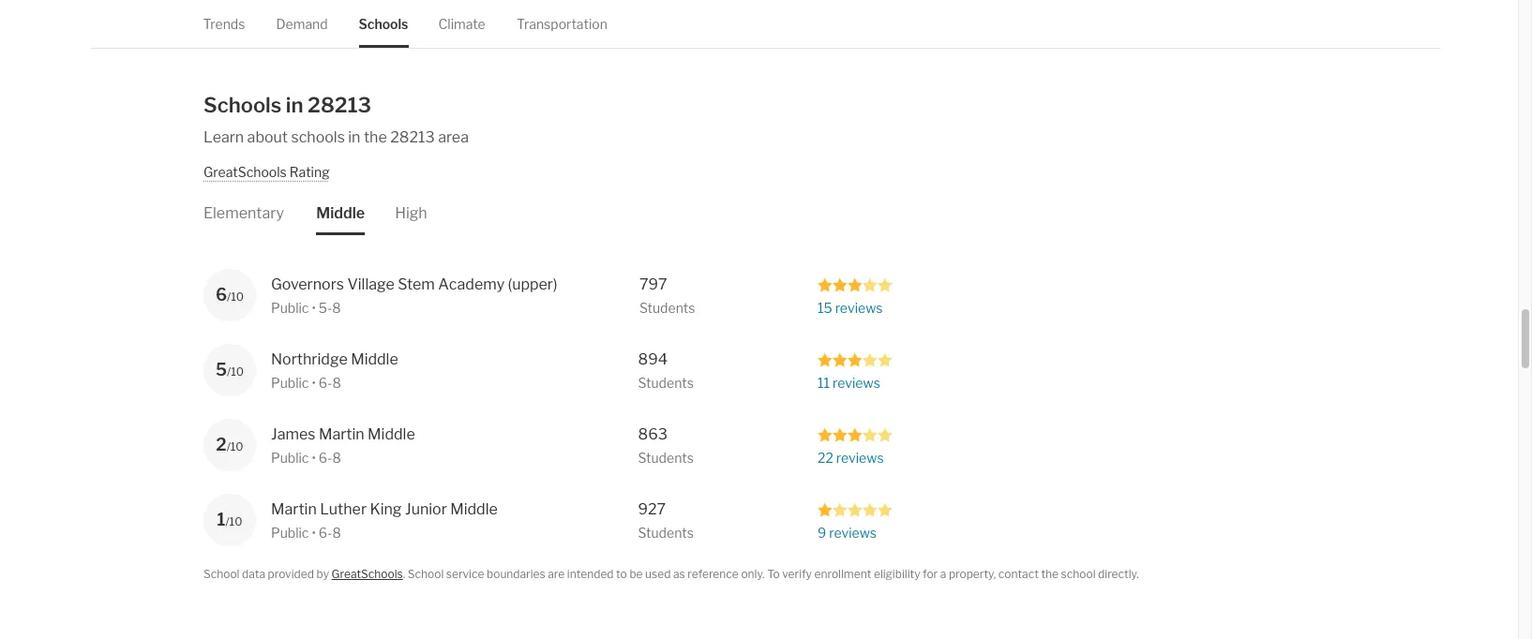 Task type: describe. For each thing, give the bounding box(es) containing it.
martin inside martin luther king junior middle public • 6-8
[[271, 501, 317, 519]]

894
[[638, 351, 668, 369]]

8 inside northridge middle public • 6-8
[[332, 375, 341, 391]]

school data provided by greatschools . school service boundaries are intended to be used as reference only. to verify enrollment eligibility for a property, contact the school directly.
[[203, 567, 1139, 581]]

luther
[[320, 501, 367, 519]]

reviews for 6
[[835, 300, 883, 316]]

greatschools rating
[[203, 164, 330, 180]]

6
[[216, 285, 227, 305]]

8 inside james martin middle public • 6-8
[[332, 450, 341, 466]]

public inside northridge middle public • 6-8
[[271, 375, 309, 391]]

only.
[[741, 567, 765, 581]]

/10 for 1
[[225, 515, 242, 529]]

martin luther king junior middle button
[[271, 499, 529, 521]]

to
[[767, 567, 780, 581]]

22 reviews
[[818, 450, 884, 466]]

school
[[1061, 567, 1096, 581]]

governors village stem academy (upper) button
[[271, 274, 558, 296]]

797 students
[[640, 276, 695, 316]]

middle down rating
[[316, 204, 365, 222]]

1 school from the left
[[203, 567, 240, 581]]

rating 3.0 out of 5 element for 5
[[818, 352, 893, 367]]

eligibility
[[874, 567, 920, 581]]

directly.
[[1098, 567, 1139, 581]]

trends link
[[203, 0, 246, 48]]

boundaries
[[487, 567, 545, 581]]

used
[[645, 567, 671, 581]]

high
[[395, 204, 427, 222]]

are
[[548, 567, 565, 581]]

data
[[242, 567, 265, 581]]

/10 for 6
[[227, 290, 244, 304]]

about
[[247, 128, 288, 146]]

1 /10
[[217, 510, 242, 530]]

students for 1
[[638, 525, 694, 541]]

demand link
[[277, 0, 328, 48]]

provided
[[268, 567, 314, 581]]

middle inside james martin middle public • 6-8
[[368, 426, 415, 444]]

0 vertical spatial greatschools
[[203, 164, 287, 180]]

for
[[923, 567, 938, 581]]

0 vertical spatial 28213
[[308, 93, 371, 117]]

governors
[[271, 276, 344, 294]]

rating
[[290, 164, 330, 180]]

schools for schools in 28213
[[203, 93, 282, 117]]

as
[[673, 567, 685, 581]]

junior
[[405, 501, 447, 519]]

2
[[216, 435, 227, 455]]

learn
[[203, 128, 244, 146]]

by
[[316, 567, 329, 581]]

a
[[940, 567, 946, 581]]

james
[[271, 426, 316, 444]]

schools for schools
[[359, 16, 409, 32]]

2 /10
[[216, 435, 243, 455]]

students for 6
[[640, 300, 695, 316]]

reference
[[688, 567, 739, 581]]

climate link
[[439, 0, 486, 48]]

intended
[[567, 567, 614, 581]]

• inside governors village stem academy (upper) public • 5-8
[[312, 300, 316, 316]]

middle inside martin luther king junior middle public • 6-8
[[450, 501, 498, 519]]

elementary
[[203, 204, 284, 222]]

927
[[638, 501, 666, 519]]

learn about schools in the 28213 area
[[203, 128, 469, 146]]

students for 2
[[638, 450, 694, 466]]

governors village stem academy (upper) public • 5-8
[[271, 276, 558, 316]]

transportation link
[[517, 0, 608, 48]]

trends
[[203, 16, 246, 32]]

reviews for 1
[[829, 525, 877, 541]]

area
[[438, 128, 469, 146]]

1 horizontal spatial greatschools
[[332, 567, 403, 581]]

transportation
[[517, 16, 608, 32]]

8 inside martin luther king junior middle public • 6-8
[[332, 525, 341, 541]]

greatschools link
[[332, 567, 403, 581]]

863
[[638, 426, 668, 444]]

village
[[347, 276, 395, 294]]

schools in 28213
[[203, 93, 371, 117]]

9
[[818, 525, 826, 541]]

894 students
[[638, 351, 694, 391]]

rating 3.0 out of 5 element for 2
[[818, 427, 893, 442]]



Task type: locate. For each thing, give the bounding box(es) containing it.
northridge
[[271, 351, 348, 369]]

1 horizontal spatial martin
[[319, 426, 364, 444]]

4 8 from the top
[[332, 525, 341, 541]]

schools left climate
[[359, 16, 409, 32]]

in right schools at top
[[348, 128, 361, 146]]

1 8 from the top
[[332, 300, 341, 316]]

school left data
[[203, 567, 240, 581]]

rating 3.0 out of 5 element up 15 reviews
[[818, 277, 893, 292]]

rating 1.0 out of 5 element
[[818, 502, 893, 517]]

students for 5
[[638, 375, 694, 391]]

(upper)
[[508, 276, 558, 294]]

in up schools at top
[[286, 93, 303, 117]]

2 vertical spatial rating 3.0 out of 5 element
[[818, 427, 893, 442]]

1 horizontal spatial schools
[[359, 16, 409, 32]]

• down james
[[312, 450, 316, 466]]

6- inside james martin middle public • 6-8
[[319, 450, 332, 466]]

0 vertical spatial rating 3.0 out of 5 element
[[818, 277, 893, 292]]

3 public from the top
[[271, 450, 309, 466]]

public inside james martin middle public • 6-8
[[271, 450, 309, 466]]

1 vertical spatial rating 3.0 out of 5 element
[[818, 352, 893, 367]]

rating 3.0 out of 5 element
[[818, 277, 893, 292], [818, 352, 893, 367], [818, 427, 893, 442]]

public down northridge
[[271, 375, 309, 391]]

service
[[446, 567, 484, 581]]

1 vertical spatial martin
[[271, 501, 317, 519]]

elementary element
[[203, 181, 284, 235]]

/10
[[227, 290, 244, 304], [227, 365, 244, 379], [227, 440, 243, 454], [225, 515, 242, 529]]

/10 for 2
[[227, 440, 243, 454]]

reviews right the 11
[[833, 375, 880, 391]]

6 /10
[[216, 285, 244, 305]]

• down northridge
[[312, 375, 316, 391]]

0 horizontal spatial 28213
[[308, 93, 371, 117]]

king
[[370, 501, 402, 519]]

6-
[[319, 375, 332, 391], [319, 450, 332, 466], [319, 525, 332, 541]]

.
[[403, 567, 405, 581]]

/10 inside 5 /10
[[227, 365, 244, 379]]

students down 927
[[638, 525, 694, 541]]

greatschools up elementary element
[[203, 164, 287, 180]]

11 reviews
[[818, 375, 880, 391]]

demand
[[277, 16, 328, 32]]

rating 3.0 out of 5 element up 11 reviews
[[818, 352, 893, 367]]

public down james
[[271, 450, 309, 466]]

1 rating 3.0 out of 5 element from the top
[[818, 277, 893, 292]]

0 vertical spatial 6-
[[319, 375, 332, 391]]

0 horizontal spatial martin
[[271, 501, 317, 519]]

rating 3.0 out of 5 element up 22 reviews
[[818, 427, 893, 442]]

• left 5-
[[312, 300, 316, 316]]

6- inside martin luther king junior middle public • 6-8
[[319, 525, 332, 541]]

school
[[203, 567, 240, 581], [408, 567, 444, 581]]

schools
[[359, 16, 409, 32], [203, 93, 282, 117]]

• inside james martin middle public • 6-8
[[312, 450, 316, 466]]

to
[[616, 567, 627, 581]]

public down governors
[[271, 300, 309, 316]]

11
[[818, 375, 830, 391]]

northridge middle public • 6-8
[[271, 351, 398, 391]]

james martin middle button
[[271, 424, 529, 446]]

middle right northridge
[[351, 351, 398, 369]]

5
[[216, 360, 227, 380]]

0 vertical spatial in
[[286, 93, 303, 117]]

rating 3.0 out of 5 element for 6
[[818, 277, 893, 292]]

martin left luther
[[271, 501, 317, 519]]

students
[[640, 300, 695, 316], [638, 375, 694, 391], [638, 450, 694, 466], [638, 525, 694, 541]]

greatschools
[[203, 164, 287, 180], [332, 567, 403, 581]]

0 vertical spatial martin
[[319, 426, 364, 444]]

2 rating 3.0 out of 5 element from the top
[[818, 352, 893, 367]]

be
[[630, 567, 643, 581]]

28213 up "learn about schools in the 28213 area" at the left top of page
[[308, 93, 371, 117]]

4 public from the top
[[271, 525, 309, 541]]

1 horizontal spatial 28213
[[390, 128, 435, 146]]

property,
[[949, 567, 996, 581]]

/10 inside 6 /10
[[227, 290, 244, 304]]

4 • from the top
[[312, 525, 316, 541]]

0 horizontal spatial schools
[[203, 93, 282, 117]]

/10 up data
[[225, 515, 242, 529]]

1 horizontal spatial in
[[348, 128, 361, 146]]

0 horizontal spatial school
[[203, 567, 240, 581]]

in
[[286, 93, 303, 117], [348, 128, 361, 146]]

3 8 from the top
[[332, 450, 341, 466]]

28213 left "area"
[[390, 128, 435, 146]]

public up provided
[[271, 525, 309, 541]]

8 down governors
[[332, 300, 341, 316]]

9 reviews
[[818, 525, 877, 541]]

• up provided
[[312, 525, 316, 541]]

5-
[[319, 300, 332, 316]]

3 rating 3.0 out of 5 element from the top
[[818, 427, 893, 442]]

stem
[[398, 276, 435, 294]]

6- up luther
[[319, 450, 332, 466]]

/10 up 2 /10
[[227, 365, 244, 379]]

enrollment
[[814, 567, 871, 581]]

high element
[[395, 181, 427, 235]]

1 vertical spatial schools
[[203, 93, 282, 117]]

1 vertical spatial in
[[348, 128, 361, 146]]

0 vertical spatial schools
[[359, 16, 409, 32]]

middle down northridge middle button
[[368, 426, 415, 444]]

1 vertical spatial the
[[1041, 567, 1059, 581]]

reviews right 15
[[835, 300, 883, 316]]

1 horizontal spatial the
[[1041, 567, 1059, 581]]

2 8 from the top
[[332, 375, 341, 391]]

public inside martin luther king junior middle public • 6-8
[[271, 525, 309, 541]]

reviews
[[835, 300, 883, 316], [833, 375, 880, 391], [836, 450, 884, 466], [829, 525, 877, 541]]

greatschools right "by"
[[332, 567, 403, 581]]

1 6- from the top
[[319, 375, 332, 391]]

schools up learn
[[203, 93, 282, 117]]

contact
[[998, 567, 1039, 581]]

martin
[[319, 426, 364, 444], [271, 501, 317, 519]]

2 school from the left
[[408, 567, 444, 581]]

1 public from the top
[[271, 300, 309, 316]]

• inside northridge middle public • 6-8
[[312, 375, 316, 391]]

•
[[312, 300, 316, 316], [312, 375, 316, 391], [312, 450, 316, 466], [312, 525, 316, 541]]

public inside governors village stem academy (upper) public • 5-8
[[271, 300, 309, 316]]

climate
[[439, 16, 486, 32]]

middle
[[316, 204, 365, 222], [351, 351, 398, 369], [368, 426, 415, 444], [450, 501, 498, 519]]

8 down northridge
[[332, 375, 341, 391]]

3 6- from the top
[[319, 525, 332, 541]]

0 vertical spatial the
[[364, 128, 387, 146]]

0 horizontal spatial in
[[286, 93, 303, 117]]

/10 for 5
[[227, 365, 244, 379]]

middle element
[[316, 181, 365, 235]]

schools link
[[359, 0, 409, 48]]

• inside martin luther king junior middle public • 6-8
[[312, 525, 316, 541]]

students down the 863 in the left bottom of the page
[[638, 450, 694, 466]]

/10 inside 2 /10
[[227, 440, 243, 454]]

1 vertical spatial 6-
[[319, 450, 332, 466]]

1
[[217, 510, 225, 530]]

reviews down rating 1.0 out of 5 element
[[829, 525, 877, 541]]

927 students
[[638, 501, 694, 541]]

verify
[[782, 567, 812, 581]]

8 up luther
[[332, 450, 341, 466]]

6- down northridge
[[319, 375, 332, 391]]

8
[[332, 300, 341, 316], [332, 375, 341, 391], [332, 450, 341, 466], [332, 525, 341, 541]]

the right schools at top
[[364, 128, 387, 146]]

1 • from the top
[[312, 300, 316, 316]]

6- inside northridge middle public • 6-8
[[319, 375, 332, 391]]

8 inside governors village stem academy (upper) public • 5-8
[[332, 300, 341, 316]]

schools
[[291, 128, 345, 146]]

northridge middle button
[[271, 349, 529, 371]]

863 students
[[638, 426, 694, 466]]

martin inside james martin middle public • 6-8
[[319, 426, 364, 444]]

0 horizontal spatial the
[[364, 128, 387, 146]]

8 down luther
[[332, 525, 341, 541]]

22
[[818, 450, 833, 466]]

2 6- from the top
[[319, 450, 332, 466]]

the left school
[[1041, 567, 1059, 581]]

0 horizontal spatial greatschools
[[203, 164, 287, 180]]

1 horizontal spatial school
[[408, 567, 444, 581]]

797
[[640, 276, 667, 294]]

2 public from the top
[[271, 375, 309, 391]]

15 reviews
[[818, 300, 883, 316]]

1 vertical spatial 28213
[[390, 128, 435, 146]]

/10 left governors
[[227, 290, 244, 304]]

/10 left james
[[227, 440, 243, 454]]

15
[[818, 300, 832, 316]]

28213
[[308, 93, 371, 117], [390, 128, 435, 146]]

martin right james
[[319, 426, 364, 444]]

6- down luther
[[319, 525, 332, 541]]

/10 inside 1 /10
[[225, 515, 242, 529]]

school right .
[[408, 567, 444, 581]]

middle right junior
[[450, 501, 498, 519]]

5 /10
[[216, 360, 244, 380]]

1 vertical spatial greatschools
[[332, 567, 403, 581]]

2 vertical spatial 6-
[[319, 525, 332, 541]]

middle inside northridge middle public • 6-8
[[351, 351, 398, 369]]

public
[[271, 300, 309, 316], [271, 375, 309, 391], [271, 450, 309, 466], [271, 525, 309, 541]]

students down 894
[[638, 375, 694, 391]]

reviews for 2
[[836, 450, 884, 466]]

reviews for 5
[[833, 375, 880, 391]]

academy
[[438, 276, 505, 294]]

2 • from the top
[[312, 375, 316, 391]]

3 • from the top
[[312, 450, 316, 466]]

james martin middle public • 6-8
[[271, 426, 415, 466]]

students down 797
[[640, 300, 695, 316]]

martin luther king junior middle public • 6-8
[[271, 501, 498, 541]]

reviews right 22
[[836, 450, 884, 466]]



Task type: vqa. For each thing, say whether or not it's contained in the screenshot.


